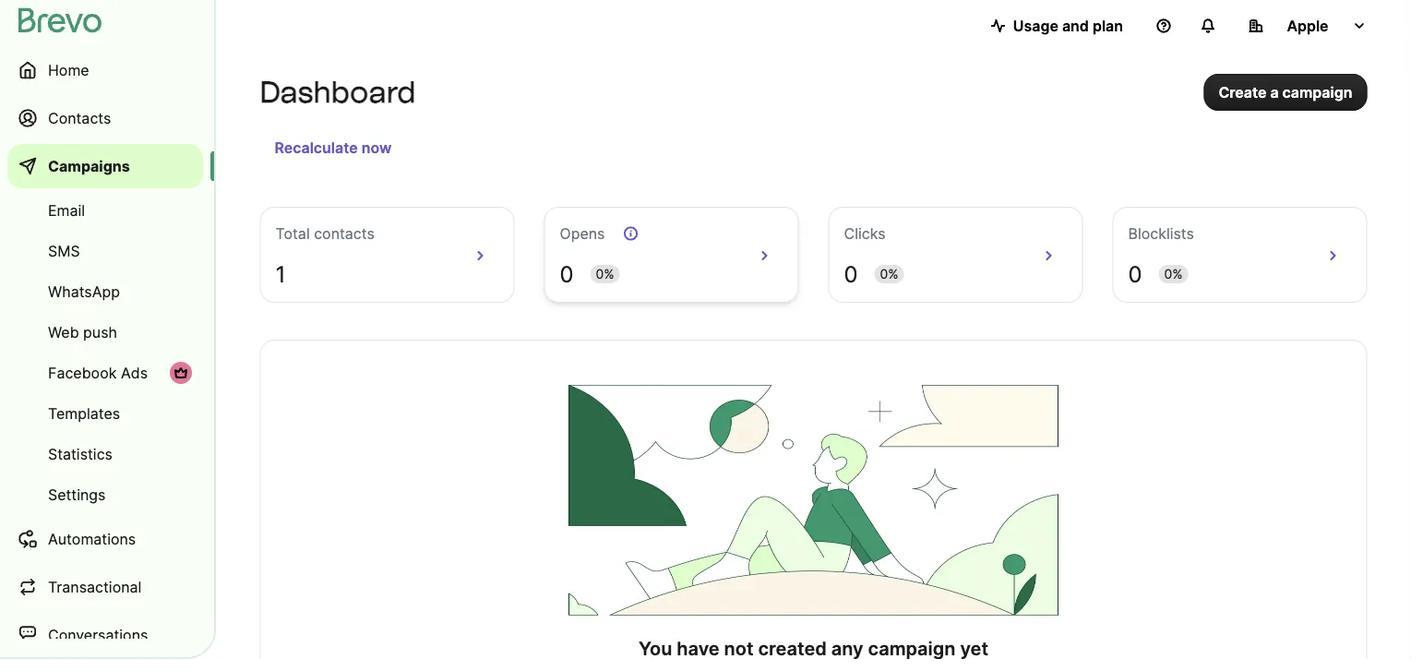 Task type: locate. For each thing, give the bounding box(es) containing it.
create a campaign button
[[1204, 74, 1368, 111]]

0% down blocklists at right
[[1164, 266, 1183, 282]]

0 horizontal spatial 0
[[560, 260, 574, 288]]

statistics link
[[7, 436, 203, 473]]

3 0 from the left
[[1128, 260, 1142, 288]]

conversations
[[48, 626, 148, 644]]

2 horizontal spatial 0
[[1128, 260, 1142, 288]]

0 down opens
[[560, 260, 574, 288]]

1 0 from the left
[[560, 260, 574, 288]]

settings
[[48, 486, 106, 504]]

templates
[[48, 404, 120, 422]]

sms
[[48, 242, 80, 260]]

email link
[[7, 192, 203, 229]]

0% down opens
[[596, 266, 614, 282]]

web push
[[48, 323, 117, 341]]

campaign
[[1283, 83, 1353, 101]]

contacts link
[[7, 96, 203, 140]]

0 horizontal spatial 0%
[[596, 266, 614, 282]]

0 down clicks
[[844, 260, 858, 288]]

opens
[[560, 224, 605, 242]]

contacts
[[48, 109, 111, 127]]

recalculate now
[[275, 138, 392, 156]]

0% down clicks
[[880, 266, 899, 282]]

create a campaign
[[1219, 83, 1353, 101]]

1 horizontal spatial 0
[[844, 260, 858, 288]]

whatsapp
[[48, 282, 120, 300]]

dashboard
[[260, 74, 416, 110]]

settings link
[[7, 476, 203, 513]]

0% for clicks
[[880, 266, 899, 282]]

1 horizontal spatial 0%
[[880, 266, 899, 282]]

2 0% from the left
[[880, 266, 899, 282]]

usage and plan button
[[976, 7, 1138, 44]]

ads
[[121, 364, 148, 382]]

contacts
[[314, 224, 375, 242]]

now
[[362, 138, 392, 156]]

facebook ads
[[48, 364, 148, 382]]

0 down blocklists at right
[[1128, 260, 1142, 288]]

automations
[[48, 530, 136, 548]]

0% for blocklists
[[1164, 266, 1183, 282]]

blocklists
[[1128, 224, 1194, 242]]

3 0% from the left
[[1164, 266, 1183, 282]]

usage
[[1013, 17, 1059, 35]]

facebook ads link
[[7, 354, 203, 391]]

2 0 from the left
[[844, 260, 858, 288]]

facebook
[[48, 364, 117, 382]]

recalculate
[[275, 138, 358, 156]]

2 horizontal spatial 0%
[[1164, 266, 1183, 282]]

web push link
[[7, 314, 203, 351]]

0%
[[596, 266, 614, 282], [880, 266, 899, 282], [1164, 266, 1183, 282]]

home
[[48, 61, 89, 79]]

0
[[560, 260, 574, 288], [844, 260, 858, 288], [1128, 260, 1142, 288]]



Task type: vqa. For each thing, say whether or not it's contained in the screenshot.
campaign
yes



Task type: describe. For each thing, give the bounding box(es) containing it.
a
[[1270, 83, 1279, 101]]

email
[[48, 201, 85, 219]]

recalculate now button
[[267, 133, 399, 162]]

total
[[276, 224, 310, 242]]

automations link
[[7, 517, 203, 561]]

transactional link
[[7, 565, 203, 609]]

create
[[1219, 83, 1267, 101]]

plan
[[1093, 17, 1123, 35]]

0 for clicks
[[844, 260, 858, 288]]

clicks
[[844, 224, 886, 242]]

0 for blocklists
[[1128, 260, 1142, 288]]

total contacts
[[276, 224, 375, 242]]

usage and plan
[[1013, 17, 1123, 35]]

statistics
[[48, 445, 113, 463]]

left___rvooi image
[[174, 366, 188, 380]]

1 0% from the left
[[596, 266, 614, 282]]

campaigns link
[[7, 144, 203, 188]]

push
[[83, 323, 117, 341]]

transactional
[[48, 578, 142, 596]]

templates link
[[7, 395, 203, 432]]

and
[[1062, 17, 1089, 35]]

campaigns
[[48, 157, 130, 175]]

1
[[276, 260, 286, 288]]

apple button
[[1234, 7, 1382, 44]]

conversations link
[[7, 613, 203, 657]]

whatsapp link
[[7, 273, 203, 310]]

sms link
[[7, 233, 203, 270]]

home link
[[7, 48, 203, 92]]

apple
[[1287, 17, 1329, 35]]

web
[[48, 323, 79, 341]]



